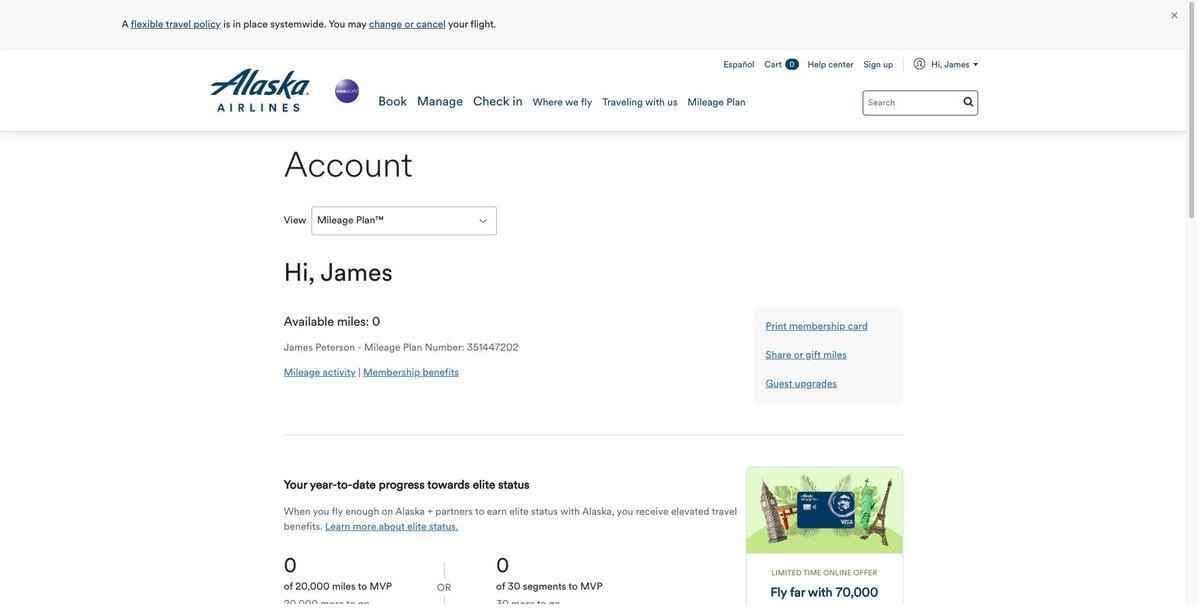 Task type: locate. For each thing, give the bounding box(es) containing it.
Search text field
[[863, 91, 978, 116]]

oneworld logo image
[[333, 77, 362, 106]]

header nav bar navigation
[[0, 50, 1187, 132]]



Task type: describe. For each thing, give the bounding box(es) containing it.
search button image
[[963, 96, 974, 107]]

view mileage plan™ element
[[312, 207, 497, 235]]

alaska airlines logo image
[[209, 69, 311, 112]]



Task type: vqa. For each thing, say whether or not it's contained in the screenshot.
Header Nav Bar 'navigation'
yes



